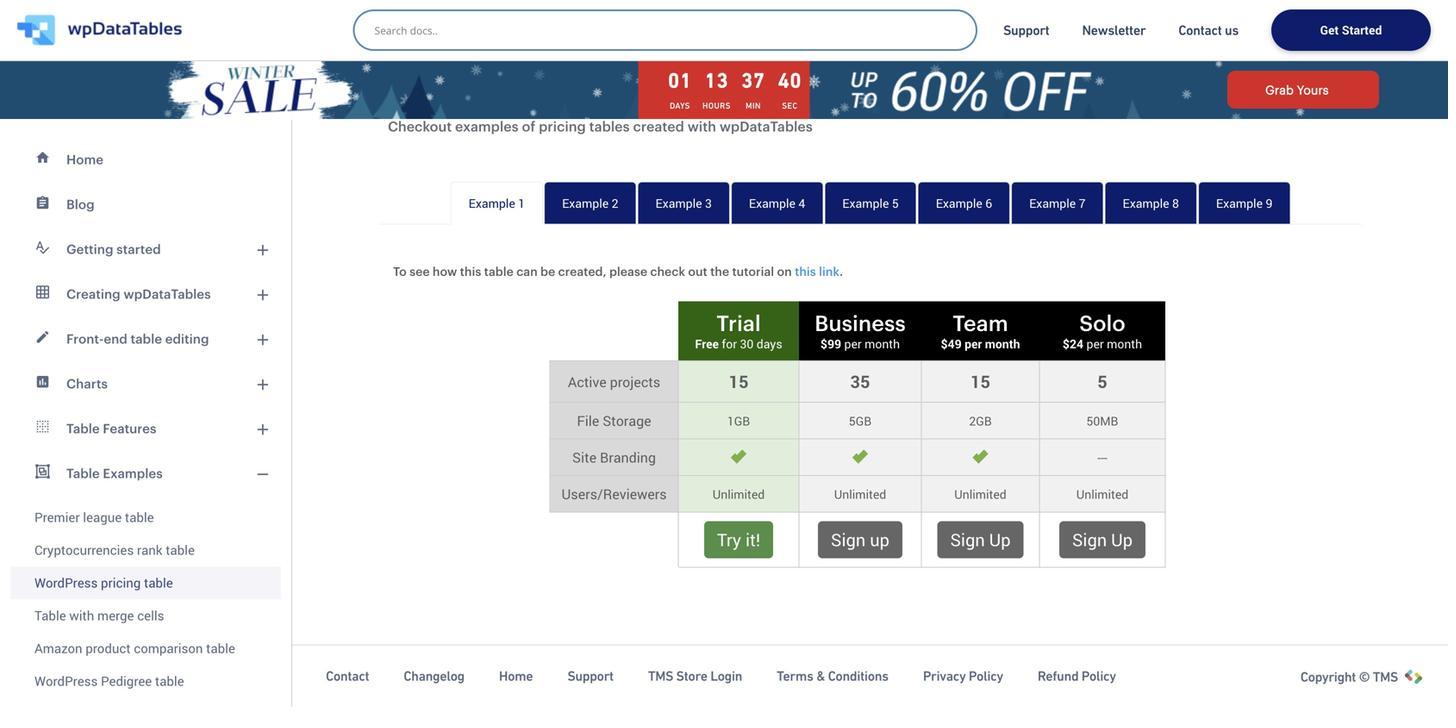 Task type: vqa. For each thing, say whether or not it's contained in the screenshot.
Newsletter link
yes



Task type: locate. For each thing, give the bounding box(es) containing it.
3 per from the left
[[1087, 335, 1104, 352]]

table inside front-end table editing link
[[131, 331, 162, 346]]

example left 1
[[469, 195, 515, 211]]

per
[[845, 335, 862, 352], [965, 335, 983, 352], [1087, 335, 1104, 352]]

table for cryptocurrencies rank table
[[166, 541, 195, 559]]

blog link
[[10, 182, 281, 227]]

tms left the store
[[648, 669, 674, 684]]

1 horizontal spatial pricing
[[539, 118, 586, 134]]

per right $99
[[845, 335, 862, 352]]

tables left created
[[590, 118, 630, 134]]

please
[[610, 264, 648, 278]]

5 left example 6
[[892, 195, 899, 211]]

table down the charts
[[66, 421, 100, 436]]

0 vertical spatial home
[[66, 152, 104, 167]]

per for solo
[[1087, 335, 1104, 352]]

wordpress down amazon
[[34, 672, 98, 690]]

1 horizontal spatial up
[[1112, 528, 1133, 552]]

1 horizontal spatial support
[[1004, 22, 1050, 38]]

1 per from the left
[[845, 335, 862, 352]]

1 horizontal spatial with
[[688, 118, 717, 134]]

1 sign from the left
[[831, 528, 866, 552]]

0 vertical spatial wordpress
[[445, 91, 528, 111]]

active
[[568, 372, 607, 391]]

tms right ©
[[1374, 669, 1399, 685]]

3 - from the left
[[1105, 449, 1108, 465]]

1 vertical spatial with
[[69, 607, 94, 624]]

wpdatatables - tables and charts manager wordpress plugin image
[[17, 15, 182, 46]]

-
[[1098, 449, 1101, 465], [1101, 449, 1105, 465], [1105, 449, 1108, 465]]

cryptocurrencies rank table link
[[10, 534, 281, 567]]

2 horizontal spatial sign
[[1073, 528, 1107, 552]]

check
[[651, 264, 686, 278]]

1 horizontal spatial contact
[[1179, 22, 1223, 38]]

month inside solo $24 per month
[[1107, 335, 1143, 352]]

table right the end
[[131, 331, 162, 346]]

table down comparison
[[155, 672, 184, 690]]

1 month from the left
[[865, 335, 900, 352]]

1 vertical spatial support
[[568, 669, 614, 684]]

tables up of
[[532, 91, 579, 111]]

sign up button
[[938, 521, 1024, 558], [1060, 521, 1146, 558]]

per inside business $99 per month
[[845, 335, 862, 352]]

1 this from the left
[[460, 264, 481, 278]]

2 month from the left
[[986, 335, 1021, 352]]

on
[[778, 264, 792, 278]]

0 horizontal spatial home
[[66, 152, 104, 167]]

policy for privacy policy
[[969, 669, 1004, 684]]

1 vertical spatial 5
[[1098, 370, 1108, 393]]

link
[[819, 264, 840, 278]]

tms
[[648, 669, 674, 684], [1374, 669, 1399, 685]]

5 up the '50mb'
[[1098, 370, 1108, 393]]

0 horizontal spatial tables
[[532, 91, 579, 111]]

example left '6'
[[936, 195, 983, 211]]

0 horizontal spatial home link
[[10, 137, 281, 182]]

example left "2"
[[562, 195, 609, 211]]

0 horizontal spatial this
[[460, 264, 481, 278]]

pricing inside pricing wordpress tables checkout examples of pricing tables created with wpdatatables
[[539, 118, 586, 134]]

1 horizontal spatial per
[[965, 335, 983, 352]]

month right $49
[[986, 335, 1021, 352]]

wordpress pricing table
[[34, 574, 173, 592]]

table for wordpress pricing table
[[144, 574, 173, 592]]

home up blog
[[66, 152, 104, 167]]

grab yours link
[[1228, 71, 1380, 109]]

1 horizontal spatial sign
[[951, 528, 985, 552]]

home link right changelog
[[499, 668, 533, 685]]

1 horizontal spatial wpdatatables
[[720, 118, 813, 134]]

2 vertical spatial wordpress
[[34, 672, 98, 690]]

0 vertical spatial wpdatatables
[[720, 118, 813, 134]]

hours
[[703, 101, 731, 111]]

example left 7
[[1030, 195, 1076, 211]]

1 vertical spatial tables
[[590, 118, 630, 134]]

3 example from the left
[[656, 195, 702, 211]]

file
[[577, 411, 600, 430]]

7 example from the left
[[1030, 195, 1076, 211]]

1 vertical spatial contact
[[326, 669, 369, 684]]

0 vertical spatial contact
[[1179, 22, 1223, 38]]

3
[[705, 195, 712, 211]]

2 sign from the left
[[951, 528, 985, 552]]

1 horizontal spatial sign up
[[1073, 528, 1133, 552]]

support
[[1004, 22, 1050, 38], [568, 669, 614, 684]]

with left 'merge'
[[69, 607, 94, 624]]

example 5
[[843, 195, 899, 211]]

0 horizontal spatial support link
[[568, 668, 614, 685]]

home right changelog
[[499, 669, 533, 684]]

month inside business $99 per month
[[865, 335, 900, 352]]

getting started
[[66, 241, 161, 257]]

home
[[66, 152, 104, 167], [499, 669, 533, 684]]

1 horizontal spatial policy
[[1082, 669, 1117, 684]]

0 vertical spatial support link
[[1004, 22, 1050, 39]]

example left 4
[[749, 195, 796, 211]]

40
[[778, 69, 802, 92]]

rank
[[137, 541, 163, 559]]

table
[[484, 264, 514, 278], [131, 331, 162, 346], [125, 508, 154, 526], [166, 541, 195, 559], [144, 574, 173, 592], [206, 639, 235, 657], [155, 672, 184, 690]]

per for business
[[845, 335, 862, 352]]

15 down 30
[[729, 370, 749, 393]]

2 15 from the left
[[971, 370, 991, 393]]

examples
[[103, 466, 163, 481]]

wordpress for wordpress pedigree table
[[34, 672, 98, 690]]

0 horizontal spatial sign
[[831, 528, 866, 552]]

0 horizontal spatial wpdatatables
[[124, 286, 211, 301]]

per inside team $49 per month
[[965, 335, 983, 352]]

2 sign up button from the left
[[1060, 521, 1146, 558]]

per right $24
[[1087, 335, 1104, 352]]

unlimited down 2gb
[[955, 486, 1007, 502]]

2 unlimited from the left
[[835, 486, 887, 502]]

this link link
[[795, 264, 840, 278]]

1 horizontal spatial 5
[[1098, 370, 1108, 393]]

1 horizontal spatial sign up button
[[1060, 521, 1146, 558]]

example 5 link
[[825, 182, 917, 225]]

wordpress pedigree table link
[[10, 665, 281, 698]]

team
[[953, 310, 1009, 335]]

team $49 per month
[[941, 310, 1021, 352]]

for
[[722, 335, 737, 352]]

2
[[612, 195, 619, 211]]

0 horizontal spatial pricing
[[101, 574, 141, 592]]

policy right refund
[[1082, 669, 1117, 684]]

1 horizontal spatial support link
[[1004, 22, 1050, 39]]

tms store login
[[648, 669, 743, 684]]

3 month from the left
[[1107, 335, 1143, 352]]

sign up button
[[818, 521, 903, 558]]

contact
[[1179, 22, 1223, 38], [326, 669, 369, 684]]

table inside wordpress pedigree table link
[[155, 672, 184, 690]]

front-end table editing link
[[10, 317, 281, 361]]

15 up 2gb
[[971, 370, 991, 393]]

privacy policy link
[[923, 668, 1004, 685]]

0 horizontal spatial with
[[69, 607, 94, 624]]

unlimited up sign up
[[835, 486, 887, 502]]

example left 8
[[1123, 195, 1170, 211]]

1 15 from the left
[[729, 370, 749, 393]]

0 horizontal spatial up
[[990, 528, 1011, 552]]

0 horizontal spatial sign up button
[[938, 521, 1024, 558]]

table up cells
[[144, 574, 173, 592]]

0 horizontal spatial sign up
[[951, 528, 1011, 552]]

1 policy from the left
[[969, 669, 1004, 684]]

try it! link
[[704, 521, 774, 558]]

pricing up 'merge'
[[101, 574, 141, 592]]

1 horizontal spatial home link
[[499, 668, 533, 685]]

0 horizontal spatial 15
[[729, 370, 749, 393]]

example left 3
[[656, 195, 702, 211]]

storage
[[603, 411, 652, 430]]

with inside pricing wordpress tables checkout examples of pricing tables created with wpdatatables
[[688, 118, 717, 134]]

terms
[[777, 669, 814, 684]]

sign up link
[[938, 521, 1024, 558], [1060, 521, 1146, 558]]

0 horizontal spatial per
[[845, 335, 862, 352]]

4 example from the left
[[749, 195, 796, 211]]

5 example from the left
[[843, 195, 889, 211]]

0 vertical spatial support
[[1004, 22, 1050, 38]]

0 horizontal spatial support
[[568, 669, 614, 684]]

month right $24
[[1107, 335, 1143, 352]]

1 example from the left
[[469, 195, 515, 211]]

with down hours
[[688, 118, 717, 134]]

wpdatatables
[[720, 118, 813, 134], [124, 286, 211, 301]]

1 horizontal spatial tables
[[590, 118, 630, 134]]

0 horizontal spatial 5
[[892, 195, 899, 211]]

premier league table link
[[10, 496, 281, 534]]

example for example 5
[[843, 195, 889, 211]]

table up cryptocurrencies rank table link
[[125, 508, 154, 526]]

contact for contact us
[[1179, 22, 1223, 38]]

8 example from the left
[[1123, 195, 1170, 211]]

example 7
[[1030, 195, 1086, 211]]

2 example from the left
[[562, 195, 609, 211]]

2 up from the left
[[1112, 528, 1133, 552]]

example left 9
[[1217, 195, 1263, 211]]

days
[[670, 101, 691, 111]]

users/reviewers
[[562, 485, 667, 503]]

month
[[865, 335, 900, 352], [986, 335, 1021, 352], [1107, 335, 1143, 352]]

0 horizontal spatial sign up link
[[938, 521, 1024, 558]]

2 per from the left
[[965, 335, 983, 352]]

1 vertical spatial wordpress
[[34, 574, 98, 592]]

month inside team $49 per month
[[986, 335, 1021, 352]]

table up amazon
[[34, 607, 66, 624]]

see
[[410, 264, 430, 278]]

pricing
[[539, 118, 586, 134], [101, 574, 141, 592]]

month up 35 in the bottom of the page
[[865, 335, 900, 352]]

policy right privacy
[[969, 669, 1004, 684]]

table right comparison
[[206, 639, 235, 657]]

us
[[1225, 22, 1239, 38]]

tms store login link
[[648, 668, 743, 685]]

01
[[668, 69, 692, 92]]

37
[[742, 69, 766, 92]]

&
[[817, 669, 825, 684]]

table inside premier league table link
[[125, 508, 154, 526]]

per inside solo $24 per month
[[1087, 335, 1104, 352]]

up
[[990, 528, 1011, 552], [1112, 528, 1133, 552]]

per for team
[[965, 335, 983, 352]]

example 3 link
[[638, 182, 730, 225]]

1 horizontal spatial 15
[[971, 370, 991, 393]]

0 horizontal spatial contact
[[326, 669, 369, 684]]

table for wordpress pedigree table
[[155, 672, 184, 690]]

1 horizontal spatial sign up link
[[1060, 521, 1146, 558]]

table right rank
[[166, 541, 195, 559]]

0 vertical spatial pricing
[[539, 118, 586, 134]]

policy for refund policy
[[1082, 669, 1117, 684]]

example 9
[[1217, 195, 1273, 211]]

1 up from the left
[[990, 528, 1011, 552]]

business $99 per month
[[815, 310, 906, 352]]

contact inside "contact us" link
[[1179, 22, 1223, 38]]

table with merge cells link
[[10, 599, 281, 632]]

wordpress down cryptocurrencies
[[34, 574, 98, 592]]

table inside wordpress pricing table link
[[144, 574, 173, 592]]

1 vertical spatial home link
[[499, 668, 533, 685]]

contact for contact
[[326, 669, 369, 684]]

home link up blog
[[10, 137, 281, 182]]

2 horizontal spatial per
[[1087, 335, 1104, 352]]

wpdatatables down min
[[720, 118, 813, 134]]

table for table features
[[66, 421, 100, 436]]

branding
[[600, 448, 656, 467]]

amazon product comparison table
[[34, 639, 235, 657]]

days
[[757, 335, 783, 352]]

table inside cryptocurrencies rank table link
[[166, 541, 195, 559]]

example for example 9
[[1217, 195, 1263, 211]]

the
[[711, 264, 730, 278]]

0 horizontal spatial month
[[865, 335, 900, 352]]

1 vertical spatial home
[[499, 669, 533, 684]]

per right $49
[[965, 335, 983, 352]]

9 example from the left
[[1217, 195, 1263, 211]]

example for example 1
[[469, 195, 515, 211]]

unlimited down ---
[[1077, 486, 1129, 502]]

4
[[799, 195, 806, 211]]

table up premier league table
[[66, 466, 100, 481]]

table for premier league table
[[125, 508, 154, 526]]

business
[[815, 310, 906, 335]]

1 vertical spatial table
[[66, 466, 100, 481]]

15
[[729, 370, 749, 393], [971, 370, 991, 393]]

started
[[117, 241, 161, 257]]

how
[[433, 264, 457, 278]]

pricing right of
[[539, 118, 586, 134]]

1 - from the left
[[1098, 449, 1101, 465]]

wpdatatables up editing
[[124, 286, 211, 301]]

0 vertical spatial with
[[688, 118, 717, 134]]

1 sign up button from the left
[[938, 521, 1024, 558]]

this right how
[[460, 264, 481, 278]]

0 vertical spatial table
[[66, 421, 100, 436]]

contact us
[[1179, 22, 1239, 38]]

2 horizontal spatial month
[[1107, 335, 1143, 352]]

0 horizontal spatial policy
[[969, 669, 1004, 684]]

2 vertical spatial table
[[34, 607, 66, 624]]

6 example from the left
[[936, 195, 983, 211]]

example for example 6
[[936, 195, 983, 211]]

example right 4
[[843, 195, 889, 211]]

2 policy from the left
[[1082, 669, 1117, 684]]

1 horizontal spatial month
[[986, 335, 1021, 352]]

1 horizontal spatial this
[[795, 264, 816, 278]]

example for example 3
[[656, 195, 702, 211]]

pricing wordpress tables checkout examples of pricing tables created with wpdatatables
[[388, 91, 813, 134]]

wordpress up examples
[[445, 91, 528, 111]]

this right on
[[795, 264, 816, 278]]

unlimited up 'try it!' button
[[713, 486, 765, 502]]

table with merge cells
[[34, 607, 164, 624]]

grab
[[1266, 83, 1294, 97]]



Task type: describe. For each thing, give the bounding box(es) containing it.
1 unlimited from the left
[[713, 486, 765, 502]]

example 9 link
[[1199, 182, 1291, 225]]

it!
[[746, 528, 761, 552]]

3 unlimited from the left
[[955, 486, 1007, 502]]

2 this from the left
[[795, 264, 816, 278]]

example for example 2
[[562, 195, 609, 211]]

0 vertical spatial 5
[[892, 195, 899, 211]]

cryptocurrencies rank table
[[34, 541, 195, 559]]

4 unlimited from the left
[[1077, 486, 1129, 502]]

changelog link
[[404, 668, 465, 685]]

store
[[677, 669, 708, 684]]

2 sign up from the left
[[1073, 528, 1133, 552]]

to see how this table can be created, please check out the tutorial on this link .
[[393, 264, 844, 278]]

1 vertical spatial wpdatatables
[[124, 286, 211, 301]]

wpdatatables inside pricing wordpress tables checkout examples of pricing tables created with wpdatatables
[[720, 118, 813, 134]]

refund policy link
[[1038, 668, 1117, 685]]

3 sign from the left
[[1073, 528, 1107, 552]]

copyright
[[1301, 669, 1357, 685]]

get
[[1321, 22, 1340, 38]]

newsletter link
[[1083, 22, 1146, 39]]

checkout
[[388, 118, 452, 134]]

product
[[86, 639, 131, 657]]

started
[[1343, 22, 1383, 38]]

contact link
[[326, 668, 369, 685]]

1 sign up link from the left
[[938, 521, 1024, 558]]

active projects
[[568, 372, 661, 391]]

Search form search field
[[375, 18, 965, 42]]

0 vertical spatial tables
[[532, 91, 579, 111]]

example 6 link
[[918, 182, 1011, 225]]

solo
[[1080, 310, 1126, 335]]

0 vertical spatial home link
[[10, 137, 281, 182]]

2 sign up link from the left
[[1060, 521, 1146, 558]]

cryptocurrencies
[[34, 541, 134, 559]]

yours
[[1298, 83, 1329, 97]]

creating wpdatatables
[[66, 286, 211, 301]]

getting
[[66, 241, 113, 257]]

privacy policy
[[923, 669, 1004, 684]]

table inside amazon product comparison table link
[[206, 639, 235, 657]]

charts
[[66, 376, 108, 391]]

Search input search field
[[375, 18, 965, 42]]

min
[[746, 101, 761, 111]]

pedigree
[[101, 672, 152, 690]]

30
[[740, 335, 754, 352]]

13
[[705, 69, 729, 92]]

9
[[1266, 195, 1273, 211]]

premier
[[34, 508, 80, 526]]

privacy
[[923, 669, 966, 684]]

1 sign up from the left
[[951, 528, 1011, 552]]

wordpress inside pricing wordpress tables checkout examples of pricing tables created with wpdatatables
[[445, 91, 528, 111]]

month for business
[[865, 335, 900, 352]]

table features
[[66, 421, 157, 436]]

©
[[1360, 669, 1371, 685]]

solo $24 per month
[[1063, 310, 1143, 352]]

cells
[[137, 607, 164, 624]]

1gb
[[728, 412, 750, 429]]

get started
[[1321, 22, 1383, 38]]

50mb
[[1087, 412, 1119, 429]]

getting started link
[[10, 227, 281, 272]]

grab yours
[[1266, 83, 1329, 97]]

table for table examples
[[66, 466, 100, 481]]

of
[[522, 118, 536, 134]]

comparison
[[134, 639, 203, 657]]

month for team
[[986, 335, 1021, 352]]

wordpress for wordpress pricing table
[[34, 574, 98, 592]]

contact us link
[[1179, 22, 1239, 39]]

table examples link
[[10, 451, 281, 496]]

table for table with merge cells
[[34, 607, 66, 624]]

sign inside button
[[831, 528, 866, 552]]

example 2
[[562, 195, 619, 211]]

table examples
[[66, 466, 163, 481]]

table for front-end table editing
[[131, 331, 162, 346]]

1 horizontal spatial home
[[499, 669, 533, 684]]

0 horizontal spatial tms
[[648, 669, 674, 684]]

2 - from the left
[[1101, 449, 1105, 465]]

1 horizontal spatial tms
[[1374, 669, 1399, 685]]

premier league table
[[34, 508, 154, 526]]

be
[[541, 264, 555, 278]]

2gb
[[970, 412, 992, 429]]

front-
[[66, 331, 104, 346]]

amazon product comparison table link
[[10, 632, 281, 665]]

table left can
[[484, 264, 514, 278]]

refund policy
[[1038, 669, 1117, 684]]

can
[[517, 264, 538, 278]]

editing
[[165, 331, 209, 346]]

1
[[518, 195, 525, 211]]

wordpress pedigree table
[[34, 672, 184, 690]]

$24
[[1063, 335, 1084, 352]]

1 vertical spatial support link
[[568, 668, 614, 685]]

changelog
[[404, 669, 465, 684]]

month for solo
[[1107, 335, 1143, 352]]

examples
[[455, 118, 519, 134]]

charts link
[[10, 361, 281, 406]]

7
[[1079, 195, 1086, 211]]

league
[[83, 508, 122, 526]]

1 vertical spatial pricing
[[101, 574, 141, 592]]

example 4 link
[[731, 182, 824, 225]]

file storage
[[577, 411, 652, 430]]

example for example 8
[[1123, 195, 1170, 211]]

example 3
[[656, 195, 712, 211]]

example for example 4
[[749, 195, 796, 211]]

sign up
[[831, 528, 890, 552]]

tutorial
[[733, 264, 775, 278]]

terms & conditions link
[[777, 668, 889, 685]]

example 8
[[1123, 195, 1180, 211]]

wordpress pricing table link
[[10, 567, 281, 599]]

merge
[[97, 607, 134, 624]]

refund
[[1038, 669, 1079, 684]]

example for example 7
[[1030, 195, 1076, 211]]

creating
[[66, 286, 120, 301]]

.
[[840, 264, 844, 278]]

table features link
[[10, 406, 281, 451]]

try it! button
[[704, 521, 774, 558]]

with inside table with merge cells link
[[69, 607, 94, 624]]

35
[[851, 370, 871, 393]]



